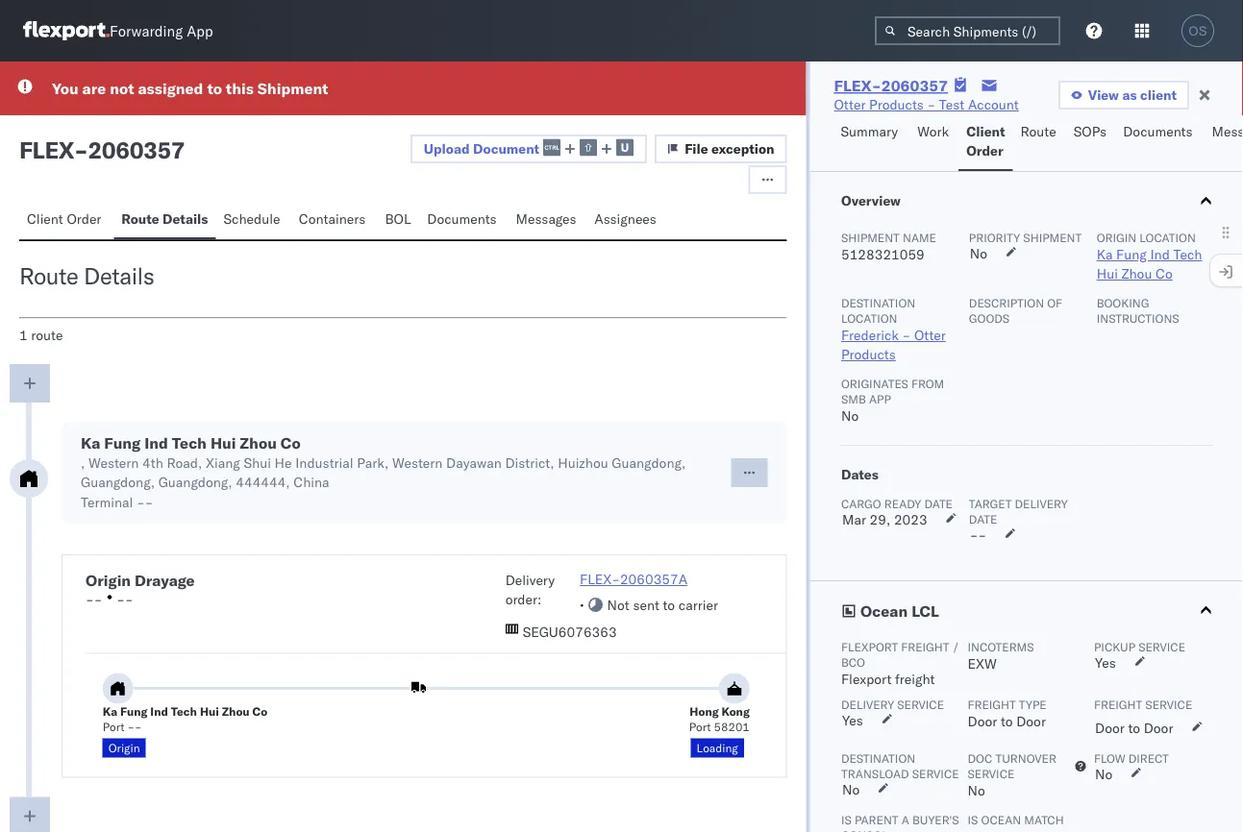 Task type: describe. For each thing, give the bounding box(es) containing it.
hui inside origin location ka fung ind tech hui zhou co
[[1096, 265, 1118, 282]]

containers button
[[291, 202, 377, 239]]

origin for origin drayage
[[86, 571, 131, 590]]

from
[[911, 376, 944, 391]]

exw
[[967, 656, 996, 673]]

Search Shipments (/) text field
[[875, 16, 1061, 45]]

is ocean match
[[967, 813, 1064, 827]]

mar 29, 2023
[[842, 512, 927, 528]]

flex- for 2060357
[[834, 76, 881, 95]]

5128321059
[[841, 246, 924, 263]]

description
[[969, 296, 1044, 310]]

freight for freight service
[[1094, 698, 1142, 712]]

origin location ka fung ind tech hui zhou co
[[1096, 230, 1202, 282]]

ka fung ind tech hui zhou co , western 4th road, xiang shui he industrial park, western dayawan district, huizhou guangdong, guangdong, guangdong, 444444, china terminal --
[[81, 434, 686, 511]]

this
[[226, 79, 254, 98]]

route
[[31, 327, 63, 344]]

to left this
[[207, 79, 222, 98]]

hong
[[690, 705, 719, 719]]

flex
[[19, 136, 74, 164]]

os
[[1189, 24, 1207, 38]]

ocean lcl button
[[810, 582, 1243, 639]]

delivery order:
[[505, 572, 555, 608]]

fung for ka fung ind tech hui zhou co , western 4th road, xiang shui he industrial park, western dayawan district, huizhou guangdong, guangdong, guangdong, 444444, china terminal --
[[104, 434, 141, 453]]

1 vertical spatial 2060357
[[88, 136, 185, 164]]

zhou for ka fung ind tech hui zhou co , western 4th road, xiang shui he industrial park, western dayawan district, huizhou guangdong, guangdong, guangdong, 444444, china terminal --
[[240, 434, 277, 453]]

exception
[[712, 140, 775, 157]]

no for priority shipment
[[970, 245, 987, 262]]

tech for ka fung ind tech hui zhou co port -- origin
[[171, 705, 197, 719]]

port inside hong kong port 58201 loading
[[689, 720, 711, 735]]

otter products - test account
[[834, 96, 1019, 113]]

shipment
[[1023, 230, 1081, 245]]

tech for ka fung ind tech hui zhou co , western 4th road, xiang shui he industrial park, western dayawan district, huizhou guangdong, guangdong, guangdong, 444444, china terminal --
[[172, 434, 207, 453]]

destination transload service
[[841, 751, 959, 781]]

client for 'client order' "button" to the left
[[27, 211, 63, 227]]

2060357a
[[620, 571, 688, 588]]

2023
[[894, 512, 927, 528]]

instructions
[[1096, 311, 1179, 325]]

kong
[[722, 705, 750, 719]]

park,
[[357, 455, 389, 472]]

upload document
[[424, 140, 540, 157]]

no for flow direct
[[1095, 766, 1112, 783]]

documents button for messages
[[419, 202, 508, 239]]

assigned
[[138, 79, 203, 98]]

work button
[[910, 114, 959, 171]]

,
[[81, 455, 85, 472]]

upload
[[424, 140, 470, 157]]

2 horizontal spatial guangdong,
[[612, 455, 686, 472]]

dayawan
[[446, 455, 502, 472]]

incoterms
[[967, 640, 1034, 654]]

1 flexport from the top
[[841, 640, 898, 654]]

booking
[[1096, 296, 1149, 310]]

overview button
[[810, 172, 1243, 230]]

flexport. image
[[23, 21, 110, 40]]

destination for frederick
[[841, 296, 915, 310]]

ready
[[884, 497, 921, 511]]

freight service
[[1094, 698, 1192, 712]]

cargo ready date
[[841, 497, 952, 511]]

drayage
[[135, 571, 195, 590]]

hui for ka fung ind tech hui zhou co port -- origin
[[200, 705, 219, 719]]

overview
[[841, 192, 900, 209]]

messages button
[[508, 202, 587, 239]]

products inside "link"
[[869, 96, 924, 113]]

of
[[1047, 296, 1062, 310]]

terminal
[[81, 494, 133, 511]]

tech inside origin location ka fung ind tech hui zhou co
[[1173, 246, 1202, 263]]

direct
[[1128, 751, 1169, 766]]

messages
[[516, 211, 577, 227]]

assignees button
[[587, 202, 668, 239]]

description of goods
[[969, 296, 1062, 325]]

door down "type"
[[1016, 713, 1046, 730]]

flex-2060357a
[[580, 571, 688, 588]]

flex- for 2060357a
[[580, 571, 620, 588]]

flex - 2060357
[[19, 136, 185, 164]]

priority
[[969, 230, 1020, 245]]

you are not assigned to this shipment
[[52, 79, 328, 98]]

delivery service
[[841, 698, 944, 712]]

target delivery date
[[969, 497, 1067, 526]]

origin for origin location ka fung ind tech hui zhou co
[[1096, 230, 1136, 245]]

account
[[968, 96, 1019, 113]]

1 horizontal spatial order
[[967, 142, 1004, 159]]

1 horizontal spatial 2060357
[[881, 76, 948, 95]]

to down freight service
[[1128, 720, 1140, 737]]

summary
[[841, 123, 898, 140]]

1 vertical spatial order
[[67, 211, 101, 227]]

document
[[473, 140, 540, 157]]

bol button
[[377, 202, 419, 239]]

zhou for ka fung ind tech hui zhou co port -- origin
[[222, 705, 250, 719]]

bco
[[841, 655, 865, 670]]

documents for sops
[[1123, 123, 1193, 140]]

1 horizontal spatial --
[[117, 591, 133, 608]]

destination location frederick - otter products
[[841, 296, 946, 363]]

ind for ka fung ind tech hui zhou co , western 4th road, xiang shui he industrial park, western dayawan district, huizhou guangdong, guangdong, guangdong, 444444, china terminal --
[[144, 434, 168, 453]]

2 western from the left
[[392, 455, 443, 472]]

fung for ka fung ind tech hui zhou co port -- origin
[[120, 705, 147, 719]]

service down "flexport freight / bco flexport freight" at right bottom
[[897, 698, 944, 712]]

flow direct
[[1094, 751, 1169, 766]]

client
[[1140, 87, 1177, 103]]

/
[[952, 640, 959, 654]]

ka for ka fung ind tech hui zhou co port -- origin
[[103, 705, 117, 719]]

transload
[[841, 767, 909, 781]]

frederick
[[841, 327, 898, 344]]

ka fung ind tech hui zhou co link
[[1096, 246, 1202, 282]]

co for ka fung ind tech hui zhou co , western 4th road, xiang shui he industrial park, western dayawan district, huizhou guangdong, guangdong, guangdong, 444444, china terminal --
[[281, 434, 301, 453]]

•
[[580, 597, 584, 613]]

view as client button
[[1058, 81, 1189, 110]]

ocean lcl
[[860, 602, 939, 621]]

huizhou
[[558, 455, 608, 472]]

to right sent
[[663, 597, 675, 613]]

he
[[275, 455, 292, 472]]

dates
[[841, 466, 878, 483]]

bol
[[385, 211, 411, 227]]

sops button
[[1066, 114, 1116, 171]]

frederick - otter products link
[[841, 327, 946, 363]]

- inside "link"
[[927, 96, 936, 113]]

goods
[[969, 311, 1009, 325]]

mess button
[[1204, 114, 1243, 171]]

doc
[[967, 751, 992, 766]]

booking instructions
[[1096, 296, 1179, 325]]

4th
[[142, 455, 163, 472]]

no for destination transload service
[[842, 782, 859, 799]]

ind inside origin location ka fung ind tech hui zhou co
[[1150, 246, 1170, 263]]

0 vertical spatial freight
[[901, 640, 949, 654]]

forwarding app link
[[23, 21, 213, 40]]

view
[[1088, 87, 1119, 103]]

otter inside "link"
[[834, 96, 866, 113]]

flexport freight / bco flexport freight
[[841, 640, 959, 688]]

ocean inside "button"
[[860, 602, 907, 621]]

no inside "originates from smb app no"
[[841, 408, 858, 425]]

route details inside button
[[121, 211, 208, 227]]



Task type: locate. For each thing, give the bounding box(es) containing it.
1 horizontal spatial client order
[[967, 123, 1005, 159]]

zhou
[[1121, 265, 1152, 282], [240, 434, 277, 453], [222, 705, 250, 719]]

order
[[967, 142, 1004, 159], [67, 211, 101, 227]]

yes down delivery service
[[842, 712, 863, 729]]

ka fung ind tech hui zhou co port -- origin
[[103, 705, 268, 756]]

route details button
[[114, 202, 216, 239]]

client order down account
[[967, 123, 1005, 159]]

route details left schedule
[[121, 211, 208, 227]]

1 vertical spatial zhou
[[240, 434, 277, 453]]

route down the flex - 2060357
[[121, 211, 159, 227]]

yes for pickup
[[1095, 655, 1116, 672]]

lcl
[[911, 602, 939, 621]]

0 horizontal spatial delivery
[[505, 572, 555, 589]]

freight left the "/"
[[901, 640, 949, 654]]

upload document button
[[410, 135, 647, 163]]

444444,
[[236, 474, 290, 491]]

-- for target delivery date
[[970, 527, 986, 544]]

delivery up order:
[[505, 572, 555, 589]]

0 vertical spatial fung
[[1116, 246, 1146, 263]]

0 horizontal spatial freight
[[967, 698, 1016, 712]]

china
[[294, 474, 329, 491]]

origin inside ka fung ind tech hui zhou co port -- origin
[[108, 741, 140, 756]]

0 vertical spatial origin
[[1096, 230, 1136, 245]]

freight up "door to door"
[[1094, 698, 1142, 712]]

service down doc
[[967, 767, 1014, 781]]

ind for ka fung ind tech hui zhou co port -- origin
[[150, 705, 168, 719]]

1 vertical spatial route details
[[19, 262, 154, 290]]

location for tech
[[1139, 230, 1195, 245]]

sops
[[1074, 123, 1107, 140]]

2 vertical spatial origin
[[108, 741, 140, 756]]

port inside ka fung ind tech hui zhou co port -- origin
[[103, 720, 124, 735]]

0 vertical spatial documents
[[1123, 123, 1193, 140]]

1 destination from the top
[[841, 296, 915, 310]]

0 vertical spatial zhou
[[1121, 265, 1152, 282]]

2 destination from the top
[[841, 751, 915, 766]]

freight
[[901, 640, 949, 654], [895, 671, 935, 688]]

0 vertical spatial otter
[[834, 96, 866, 113]]

0 horizontal spatial --
[[86, 591, 102, 608]]

0 horizontal spatial client order button
[[19, 202, 114, 239]]

date
[[924, 497, 952, 511], [969, 512, 997, 526]]

mess
[[1212, 123, 1243, 140]]

client order button down flex
[[19, 202, 114, 239]]

0 vertical spatial client
[[967, 123, 1005, 140]]

hong kong port 58201 loading
[[689, 705, 750, 756]]

1 horizontal spatial location
[[1139, 230, 1195, 245]]

0 horizontal spatial location
[[841, 311, 897, 325]]

0 horizontal spatial app
[[187, 22, 213, 40]]

0 horizontal spatial flex-
[[580, 571, 620, 588]]

xiang
[[206, 455, 240, 472]]

no down 'transload'
[[842, 782, 859, 799]]

date inside the target delivery date
[[969, 512, 997, 526]]

flexport down bco
[[841, 671, 891, 688]]

assignees
[[594, 211, 657, 227]]

parent
[[854, 813, 898, 827]]

yes down pickup
[[1095, 655, 1116, 672]]

destination inside the "destination transload service"
[[841, 751, 915, 766]]

0 vertical spatial tech
[[1173, 246, 1202, 263]]

to
[[207, 79, 222, 98], [663, 597, 675, 613], [1000, 713, 1013, 730], [1128, 720, 1140, 737]]

1 vertical spatial tech
[[172, 434, 207, 453]]

route left sops
[[1021, 123, 1056, 140]]

1 horizontal spatial delivery
[[841, 698, 894, 712]]

1 horizontal spatial otter
[[914, 327, 946, 344]]

date for --
[[969, 512, 997, 526]]

client down account
[[967, 123, 1005, 140]]

service inside the "destination transload service"
[[912, 767, 959, 781]]

1 horizontal spatial western
[[392, 455, 443, 472]]

0 horizontal spatial route
[[19, 262, 78, 290]]

order down the flex - 2060357
[[67, 211, 101, 227]]

0 vertical spatial client order button
[[959, 114, 1013, 171]]

hui inside ka fung ind tech hui zhou co , western 4th road, xiang shui he industrial park, western dayawan district, huizhou guangdong, guangdong, guangdong, 444444, china terminal --
[[210, 434, 236, 453]]

guangdong, up "terminal"
[[81, 474, 155, 491]]

0 vertical spatial flexport
[[841, 640, 898, 654]]

co
[[1155, 265, 1172, 282], [281, 434, 301, 453], [252, 705, 268, 719]]

documents down client
[[1123, 123, 1193, 140]]

1 port from the left
[[103, 720, 124, 735]]

1 vertical spatial shipment
[[841, 230, 899, 245]]

client order down flex
[[27, 211, 101, 227]]

2 vertical spatial tech
[[171, 705, 197, 719]]

fung inside ka fung ind tech hui zhou co port -- origin
[[120, 705, 147, 719]]

schedule
[[224, 211, 280, 227]]

1 horizontal spatial ka
[[103, 705, 117, 719]]

ka inside ka fung ind tech hui zhou co , western 4th road, xiang shui he industrial park, western dayawan district, huizhou guangdong, guangdong, guangdong, 444444, china terminal --
[[81, 434, 100, 453]]

door up flow
[[1095, 720, 1124, 737]]

flexport
[[841, 640, 898, 654], [841, 671, 891, 688]]

1 is from the left
[[841, 813, 851, 827]]

1 horizontal spatial ocean
[[981, 813, 1021, 827]]

service right pickup
[[1138, 640, 1185, 654]]

fung inside origin location ka fung ind tech hui zhou co
[[1116, 246, 1146, 263]]

1 horizontal spatial port
[[689, 720, 711, 735]]

2 horizontal spatial route
[[1021, 123, 1056, 140]]

location inside origin location ka fung ind tech hui zhou co
[[1139, 230, 1195, 245]]

is for is parent a buyer's consol
[[841, 813, 851, 827]]

-- for origin drayage
[[86, 591, 102, 608]]

shipment up 5128321059
[[841, 230, 899, 245]]

29,
[[869, 512, 890, 528]]

1 horizontal spatial flex-
[[834, 76, 881, 95]]

0 vertical spatial 2060357
[[881, 76, 948, 95]]

documents for bol
[[427, 211, 497, 227]]

ind inside ka fung ind tech hui zhou co , western 4th road, xiang shui he industrial park, western dayawan district, huizhou guangdong, guangdong, guangdong, 444444, china terminal --
[[144, 434, 168, 453]]

ocean
[[860, 602, 907, 621], [981, 813, 1021, 827]]

0 vertical spatial shipment
[[258, 79, 328, 98]]

1 vertical spatial client order button
[[19, 202, 114, 239]]

1 horizontal spatial shipment
[[841, 230, 899, 245]]

ocean left match
[[981, 813, 1021, 827]]

0 vertical spatial route details
[[121, 211, 208, 227]]

western right park,
[[392, 455, 443, 472]]

delivery down bco
[[841, 698, 894, 712]]

client
[[967, 123, 1005, 140], [27, 211, 63, 227]]

hui inside ka fung ind tech hui zhou co port -- origin
[[200, 705, 219, 719]]

to inside the freight type door to door
[[1000, 713, 1013, 730]]

is for is ocean match
[[967, 813, 978, 827]]

0 horizontal spatial ocean
[[860, 602, 907, 621]]

match
[[1024, 813, 1064, 827]]

destination up 'transload'
[[841, 751, 915, 766]]

door up doc
[[967, 713, 997, 730]]

ka for ka fung ind tech hui zhou co , western 4th road, xiang shui he industrial park, western dayawan district, huizhou guangdong, guangdong, guangdong, 444444, china terminal --
[[81, 434, 100, 453]]

details inside route details button
[[162, 211, 208, 227]]

flex- up the summary at right top
[[834, 76, 881, 95]]

no down priority
[[970, 245, 987, 262]]

1 vertical spatial ind
[[144, 434, 168, 453]]

a
[[901, 813, 909, 827]]

no down smb
[[841, 408, 858, 425]]

1 vertical spatial documents button
[[419, 202, 508, 239]]

freight type door to door
[[967, 698, 1046, 730]]

file
[[685, 140, 708, 157]]

co for ka fung ind tech hui zhou co port -- origin
[[252, 705, 268, 719]]

destination for service
[[841, 751, 915, 766]]

fung
[[1116, 246, 1146, 263], [104, 434, 141, 453], [120, 705, 147, 719]]

0 horizontal spatial order
[[67, 211, 101, 227]]

co inside origin location ka fung ind tech hui zhou co
[[1155, 265, 1172, 282]]

1 vertical spatial products
[[841, 346, 895, 363]]

1 vertical spatial otter
[[914, 327, 946, 344]]

2 flexport from the top
[[841, 671, 891, 688]]

1 horizontal spatial documents button
[[1116, 114, 1204, 171]]

otter up from on the top right of the page
[[914, 327, 946, 344]]

is up the consol
[[841, 813, 851, 827]]

0 horizontal spatial guangdong,
[[81, 474, 155, 491]]

ocean left lcl
[[860, 602, 907, 621]]

shipment inside the shipment name 5128321059
[[841, 230, 899, 245]]

yes for delivery
[[842, 712, 863, 729]]

1 horizontal spatial route
[[121, 211, 159, 227]]

1 vertical spatial ocean
[[981, 813, 1021, 827]]

flex-2060357 link
[[834, 76, 948, 95]]

0 horizontal spatial port
[[103, 720, 124, 735]]

cargo
[[841, 497, 881, 511]]

zhou inside ka fung ind tech hui zhou co , western 4th road, xiang shui he industrial park, western dayawan district, huizhou guangdong, guangdong, guangdong, 444444, china terminal --
[[240, 434, 277, 453]]

documents button right bol
[[419, 202, 508, 239]]

1 horizontal spatial freight
[[1094, 698, 1142, 712]]

ka
[[1096, 246, 1112, 263], [81, 434, 100, 453], [103, 705, 117, 719]]

turnover
[[995, 751, 1056, 766]]

documents button down client
[[1116, 114, 1204, 171]]

guangdong, down road,
[[158, 474, 232, 491]]

0 vertical spatial location
[[1139, 230, 1195, 245]]

0 vertical spatial co
[[1155, 265, 1172, 282]]

2 vertical spatial ind
[[150, 705, 168, 719]]

route up route
[[19, 262, 78, 290]]

not
[[607, 597, 630, 613]]

1 horizontal spatial yes
[[1095, 655, 1116, 672]]

products down flex-2060357
[[869, 96, 924, 113]]

smb
[[841, 392, 866, 406]]

0 vertical spatial documents button
[[1116, 114, 1204, 171]]

client order button
[[959, 114, 1013, 171], [19, 202, 114, 239]]

segu6076363
[[523, 624, 617, 640]]

1 horizontal spatial documents
[[1123, 123, 1193, 140]]

freight for freight type door to door
[[967, 698, 1016, 712]]

service
[[1145, 698, 1192, 712]]

destination inside destination location frederick - otter products
[[841, 296, 915, 310]]

os button
[[1176, 9, 1220, 53]]

1 vertical spatial details
[[84, 262, 154, 290]]

schedule button
[[216, 202, 291, 239]]

1 horizontal spatial is
[[967, 813, 978, 827]]

originates from smb app no
[[841, 376, 944, 425]]

0 vertical spatial route
[[1021, 123, 1056, 140]]

app down originates
[[869, 392, 891, 406]]

tech inside ka fung ind tech hui zhou co port -- origin
[[171, 705, 197, 719]]

order down account
[[967, 142, 1004, 159]]

type
[[1019, 698, 1046, 712]]

2060357
[[881, 76, 948, 95], [88, 136, 185, 164]]

guangdong, right huizhou on the bottom left of the page
[[612, 455, 686, 472]]

zhou inside ka fung ind tech hui zhou co port -- origin
[[222, 705, 250, 719]]

1 horizontal spatial guangdong,
[[158, 474, 232, 491]]

2 vertical spatial hui
[[200, 705, 219, 719]]

location for products
[[841, 311, 897, 325]]

2 port from the left
[[689, 720, 711, 735]]

zhou inside origin location ka fung ind tech hui zhou co
[[1121, 265, 1152, 282]]

delivery for service
[[841, 698, 894, 712]]

route button
[[1013, 114, 1066, 171]]

0 vertical spatial yes
[[1095, 655, 1116, 672]]

carrier
[[679, 597, 718, 613]]

products down frederick
[[841, 346, 895, 363]]

0 horizontal spatial yes
[[842, 712, 863, 729]]

0 vertical spatial details
[[162, 211, 208, 227]]

shui
[[244, 455, 271, 472]]

service inside doc turnover service
[[967, 767, 1014, 781]]

ka inside origin location ka fung ind tech hui zhou co
[[1096, 246, 1112, 263]]

client order button down account
[[959, 114, 1013, 171]]

delivery for order:
[[505, 572, 555, 589]]

2 vertical spatial ka
[[103, 705, 117, 719]]

0 vertical spatial date
[[924, 497, 952, 511]]

otter
[[834, 96, 866, 113], [914, 327, 946, 344]]

freight inside the freight type door to door
[[967, 698, 1016, 712]]

originates
[[841, 376, 908, 391]]

0 horizontal spatial documents button
[[419, 202, 508, 239]]

0 vertical spatial app
[[187, 22, 213, 40]]

1 vertical spatial route
[[121, 211, 159, 227]]

consol
[[841, 828, 888, 833]]

documents
[[1123, 123, 1193, 140], [427, 211, 497, 227]]

mar
[[842, 512, 866, 528]]

co inside ka fung ind tech hui zhou co port -- origin
[[252, 705, 268, 719]]

pickup service
[[1094, 640, 1185, 654]]

location up ka fung ind tech hui zhou co link
[[1139, 230, 1195, 245]]

1 vertical spatial ka
[[81, 434, 100, 453]]

client down flex
[[27, 211, 63, 227]]

1 horizontal spatial app
[[869, 392, 891, 406]]

0 horizontal spatial shipment
[[258, 79, 328, 98]]

ind inside ka fung ind tech hui zhou co port -- origin
[[150, 705, 168, 719]]

1 western from the left
[[88, 455, 139, 472]]

2060357 down not
[[88, 136, 185, 164]]

route inside button
[[1021, 123, 1056, 140]]

1 horizontal spatial date
[[969, 512, 997, 526]]

origin inside origin location ka fung ind tech hui zhou co
[[1096, 230, 1136, 245]]

location
[[1139, 230, 1195, 245], [841, 311, 897, 325]]

0 vertical spatial products
[[869, 96, 924, 113]]

fung inside ka fung ind tech hui zhou co , western 4th road, xiang shui he industrial park, western dayawan district, huizhou guangdong, guangdong, guangdong, 444444, china terminal --
[[104, 434, 141, 453]]

shipment right this
[[258, 79, 328, 98]]

products
[[869, 96, 924, 113], [841, 346, 895, 363]]

is right buyer's
[[967, 813, 978, 827]]

products inside destination location frederick - otter products
[[841, 346, 895, 363]]

route inside button
[[121, 211, 159, 227]]

1 vertical spatial hui
[[210, 434, 236, 453]]

1 vertical spatial client order
[[27, 211, 101, 227]]

tech inside ka fung ind tech hui zhou co , western 4th road, xiang shui he industrial park, western dayawan district, huizhou guangdong, guangdong, guangdong, 444444, china terminal --
[[172, 434, 207, 453]]

app
[[187, 22, 213, 40], [869, 392, 891, 406]]

yes
[[1095, 655, 1116, 672], [842, 712, 863, 729]]

date for mar 29, 2023
[[924, 497, 952, 511]]

flex- up •
[[580, 571, 620, 588]]

1 freight from the left
[[967, 698, 1016, 712]]

app right forwarding
[[187, 22, 213, 40]]

as
[[1122, 87, 1137, 103]]

1 horizontal spatial co
[[281, 434, 301, 453]]

1 vertical spatial destination
[[841, 751, 915, 766]]

western right ,
[[88, 455, 139, 472]]

route
[[1021, 123, 1056, 140], [121, 211, 159, 227], [19, 262, 78, 290]]

incoterms exw
[[967, 640, 1034, 673]]

service up buyer's
[[912, 767, 959, 781]]

file exception button
[[655, 135, 787, 163], [655, 135, 787, 163]]

0 horizontal spatial ka
[[81, 434, 100, 453]]

- inside destination location frederick - otter products
[[902, 327, 910, 344]]

doc turnover service
[[967, 751, 1056, 781]]

0 vertical spatial ka
[[1096, 246, 1112, 263]]

2060357 up otter products - test account
[[881, 76, 948, 95]]

no down doc
[[967, 783, 985, 800]]

0 vertical spatial flex-
[[834, 76, 881, 95]]

details down route details button
[[84, 262, 154, 290]]

freight up delivery service
[[895, 671, 935, 688]]

0 horizontal spatial client order
[[27, 211, 101, 227]]

app inside "originates from smb app no"
[[869, 392, 891, 406]]

otter up the summary at right top
[[834, 96, 866, 113]]

no down flow
[[1095, 766, 1112, 783]]

1 vertical spatial yes
[[842, 712, 863, 729]]

otter products - test account link
[[834, 95, 1019, 114]]

date down target
[[969, 512, 997, 526]]

2 vertical spatial zhou
[[222, 705, 250, 719]]

flexport up bco
[[841, 640, 898, 654]]

flex-
[[834, 76, 881, 95], [580, 571, 620, 588]]

route details up route
[[19, 262, 154, 290]]

buyer's
[[912, 813, 959, 827]]

origin drayage
[[86, 571, 195, 590]]

guangdong,
[[612, 455, 686, 472], [81, 474, 155, 491], [158, 474, 232, 491]]

client for top 'client order' "button"
[[967, 123, 1005, 140]]

is inside is parent a buyer's consol
[[841, 813, 851, 827]]

1 vertical spatial co
[[281, 434, 301, 453]]

1 horizontal spatial details
[[162, 211, 208, 227]]

0 horizontal spatial documents
[[427, 211, 497, 227]]

0 horizontal spatial details
[[84, 262, 154, 290]]

date up 2023
[[924, 497, 952, 511]]

2 freight from the left
[[1094, 698, 1142, 712]]

1 vertical spatial app
[[869, 392, 891, 406]]

58201
[[714, 720, 750, 735]]

western
[[88, 455, 139, 472], [392, 455, 443, 472]]

co inside ka fung ind tech hui zhou co , western 4th road, xiang shui he industrial park, western dayawan district, huizhou guangdong, guangdong, guangdong, 444444, china terminal --
[[281, 434, 301, 453]]

hui for ka fung ind tech hui zhou co , western 4th road, xiang shui he industrial park, western dayawan district, huizhou guangdong, guangdong, guangdong, 444444, china terminal --
[[210, 434, 236, 453]]

documents button for mess
[[1116, 114, 1204, 171]]

destination
[[841, 296, 915, 310], [841, 751, 915, 766]]

otter inside destination location frederick - otter products
[[914, 327, 946, 344]]

location up frederick
[[841, 311, 897, 325]]

destination up frederick
[[841, 296, 915, 310]]

1 vertical spatial flex-
[[580, 571, 620, 588]]

documents right bol button
[[427, 211, 497, 227]]

0 horizontal spatial co
[[252, 705, 268, 719]]

ka inside ka fung ind tech hui zhou co port -- origin
[[103, 705, 117, 719]]

documents button
[[1116, 114, 1204, 171], [419, 202, 508, 239]]

1 vertical spatial flexport
[[841, 671, 891, 688]]

to up turnover
[[1000, 713, 1013, 730]]

freight left "type"
[[967, 698, 1016, 712]]

0 vertical spatial order
[[967, 142, 1004, 159]]

no
[[970, 245, 987, 262], [841, 408, 858, 425], [1095, 766, 1112, 783], [842, 782, 859, 799], [967, 783, 985, 800]]

location inside destination location frederick - otter products
[[841, 311, 897, 325]]

details left schedule
[[162, 211, 208, 227]]

0 horizontal spatial date
[[924, 497, 952, 511]]

hui
[[1096, 265, 1118, 282], [210, 434, 236, 453], [200, 705, 219, 719]]

summary button
[[833, 114, 910, 171]]

client order for 'client order' "button" to the left
[[27, 211, 101, 227]]

2 is from the left
[[967, 813, 978, 827]]

door down service
[[1143, 720, 1173, 737]]

2 vertical spatial route
[[19, 262, 78, 290]]

1 vertical spatial freight
[[895, 671, 935, 688]]

sent
[[633, 597, 659, 613]]

is
[[841, 813, 851, 827], [967, 813, 978, 827]]

client order for top 'client order' "button"
[[967, 123, 1005, 159]]



Task type: vqa. For each thing, say whether or not it's contained in the screenshot.
middle 'HLXU8034992'
no



